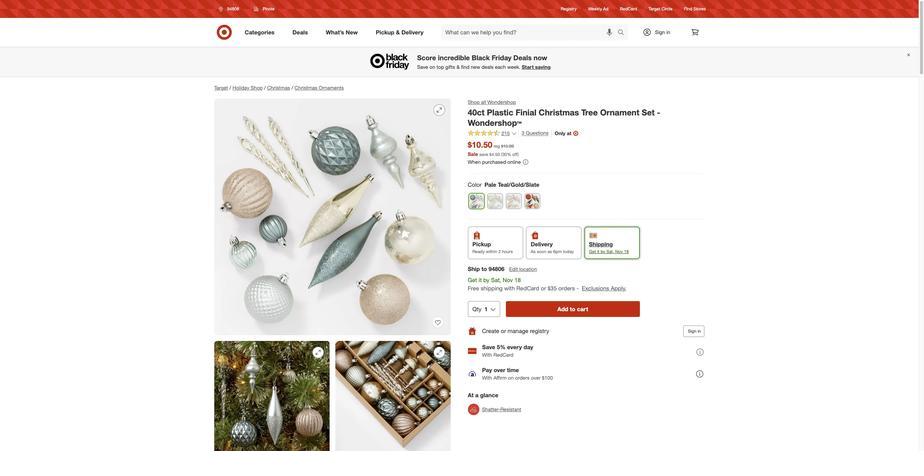 Task type: vqa. For each thing, say whether or not it's contained in the screenshot.
results
no



Task type: locate. For each thing, give the bounding box(es) containing it.
1 horizontal spatial save
[[483, 344, 496, 351]]

0 horizontal spatial get
[[468, 276, 478, 284]]

weekly ad link
[[589, 6, 609, 12]]

incredible
[[438, 54, 470, 62]]

1 horizontal spatial nov
[[616, 249, 624, 254]]

0 horizontal spatial shop
[[251, 85, 263, 91]]

- left the exclusions
[[577, 285, 579, 292]]

pinole button
[[250, 3, 279, 15]]

over left $100
[[532, 375, 541, 381]]

deals inside score incredible black friday deals now save on top gifts & find new deals each week. start saving
[[514, 54, 532, 62]]

start
[[522, 64, 534, 70]]

to inside button
[[571, 305, 576, 313]]

color
[[468, 181, 482, 188]]

0 vertical spatial on
[[430, 64, 436, 70]]

1 horizontal spatial shop
[[468, 99, 480, 105]]

red/green/gold image
[[525, 194, 540, 209]]

0 vertical spatial deals
[[293, 29, 308, 36]]

5%
[[497, 344, 506, 351]]

score incredible black friday deals now save on top gifts & find new deals each week. start saving
[[417, 54, 551, 70]]

or right create
[[501, 327, 507, 335]]

get
[[590, 249, 597, 254], [468, 276, 478, 284]]

1 vertical spatial redcard
[[517, 285, 540, 292]]

/ right target link
[[230, 85, 231, 91]]

1 horizontal spatial orders
[[559, 285, 576, 292]]

1 vertical spatial &
[[457, 64, 460, 70]]

0 horizontal spatial -
[[577, 285, 579, 292]]

deals left what's
[[293, 29, 308, 36]]

by down shipping
[[601, 249, 606, 254]]

94806
[[227, 6, 239, 11], [489, 265, 505, 273]]

edit location button
[[509, 265, 538, 273]]

215
[[502, 130, 510, 136]]

pickup inside "pickup ready within 2 hours"
[[473, 241, 492, 248]]

nov inside get it by sat, nov 18 free shipping with redcard or $35 orders - exclusions apply.
[[503, 276, 513, 284]]

on inside score incredible black friday deals now save on top gifts & find new deals each week. start saving
[[430, 64, 436, 70]]

& inside score incredible black friday deals now save on top gifts & find new deals each week. start saving
[[457, 64, 460, 70]]

1 vertical spatial 94806
[[489, 265, 505, 273]]

it up free
[[479, 276, 482, 284]]

1 vertical spatial get
[[468, 276, 478, 284]]

shop
[[251, 85, 263, 91], [468, 99, 480, 105]]

0 vertical spatial save
[[417, 64, 429, 70]]

1 horizontal spatial /
[[264, 85, 266, 91]]

get up free
[[468, 276, 478, 284]]

1 horizontal spatial on
[[509, 375, 514, 381]]

1 horizontal spatial to
[[571, 305, 576, 313]]

to right add
[[571, 305, 576, 313]]

0 horizontal spatial 94806
[[227, 6, 239, 11]]

0 vertical spatial to
[[482, 265, 488, 273]]

0 horizontal spatial pickup
[[376, 29, 395, 36]]

off
[[513, 152, 518, 157]]

1 horizontal spatial -
[[658, 107, 661, 117]]

get down shipping
[[590, 249, 597, 254]]

1 vertical spatial -
[[577, 285, 579, 292]]

on
[[430, 64, 436, 70], [509, 375, 514, 381]]

redcard right with
[[517, 285, 540, 292]]

save inside the save 5% every day with redcard
[[483, 344, 496, 351]]

ad
[[604, 6, 609, 12]]

save left 5%
[[483, 344, 496, 351]]

1 horizontal spatial get
[[590, 249, 597, 254]]

weekly ad
[[589, 6, 609, 12]]

1 horizontal spatial by
[[601, 249, 606, 254]]

target left circle
[[649, 6, 661, 12]]

pickup right new
[[376, 29, 395, 36]]

orders right the $35
[[559, 285, 576, 292]]

1 vertical spatial sign
[[689, 328, 697, 334]]

0 vertical spatial sat,
[[607, 249, 615, 254]]

christmas
[[267, 85, 290, 91], [295, 85, 318, 91], [539, 107, 580, 117]]

0 horizontal spatial to
[[482, 265, 488, 273]]

christmas up only
[[539, 107, 580, 117]]

delivery up score
[[402, 29, 424, 36]]

christmas left ornaments at the top
[[295, 85, 318, 91]]

categories
[[245, 29, 275, 36]]

shop left the all
[[468, 99, 480, 105]]

pickup & delivery
[[376, 29, 424, 36]]

shatter-resistant
[[483, 406, 522, 412]]

- inside get it by sat, nov 18 free shipping with redcard or $35 orders - exclusions apply.
[[577, 285, 579, 292]]

new
[[471, 64, 481, 70]]

0 horizontal spatial 18
[[515, 276, 521, 284]]

0 vertical spatial 18
[[625, 249, 629, 254]]

0 horizontal spatial by
[[484, 276, 490, 284]]

40ct
[[468, 107, 485, 117]]

sign in inside button
[[689, 328, 702, 334]]

wondershop
[[488, 99, 517, 105]]

1 vertical spatial 18
[[515, 276, 521, 284]]

0 horizontal spatial or
[[501, 327, 507, 335]]

by
[[601, 249, 606, 254], [484, 276, 490, 284]]

0 vertical spatial delivery
[[402, 29, 424, 36]]

sat, up shipping
[[492, 276, 502, 284]]

1 vertical spatial save
[[483, 344, 496, 351]]

1 vertical spatial pickup
[[473, 241, 492, 248]]

2 horizontal spatial redcard
[[620, 6, 638, 12]]

pickup for ready
[[473, 241, 492, 248]]

1 horizontal spatial 94806
[[489, 265, 505, 273]]

target
[[649, 6, 661, 12], [214, 85, 228, 91]]

0 horizontal spatial sat,
[[492, 276, 502, 284]]

0 horizontal spatial orders
[[516, 375, 530, 381]]

redcard down 5%
[[494, 352, 514, 358]]

1 horizontal spatial target
[[649, 6, 661, 12]]

1 horizontal spatial &
[[457, 64, 460, 70]]

0 horizontal spatial deals
[[293, 29, 308, 36]]

1 vertical spatial shop
[[468, 99, 480, 105]]

target left holiday
[[214, 85, 228, 91]]

0 horizontal spatial sign
[[656, 29, 666, 35]]

it down shipping
[[598, 249, 600, 254]]

black
[[472, 54, 490, 62]]

2 horizontal spatial christmas
[[539, 107, 580, 117]]

with down pay
[[483, 375, 493, 381]]

%
[[508, 152, 512, 157]]

0 vertical spatial pickup
[[376, 29, 395, 36]]

manage
[[508, 327, 529, 335]]

0 horizontal spatial it
[[479, 276, 482, 284]]

30
[[503, 152, 508, 157]]

to
[[482, 265, 488, 273], [571, 305, 576, 313]]

on left top at the top
[[430, 64, 436, 70]]

1 horizontal spatial redcard
[[517, 285, 540, 292]]

sale
[[468, 151, 479, 157]]

What can we help you find? suggestions appear below search field
[[441, 24, 620, 40]]

glance
[[481, 391, 499, 399]]

add to cart button
[[506, 301, 640, 317]]

1 vertical spatial over
[[532, 375, 541, 381]]

it inside shipping get it by sat, nov 18
[[598, 249, 600, 254]]

1 horizontal spatial sign
[[689, 328, 697, 334]]

sat, inside shipping get it by sat, nov 18
[[607, 249, 615, 254]]

edit location
[[510, 266, 538, 272]]

over up "affirm"
[[494, 367, 506, 374]]

1 vertical spatial with
[[483, 375, 493, 381]]

1 vertical spatial to
[[571, 305, 576, 313]]

1 vertical spatial by
[[484, 276, 490, 284]]

shop inside shop all wondershop 40ct plastic finial christmas tree ornament set - wondershop™
[[468, 99, 480, 105]]

1 horizontal spatial it
[[598, 249, 600, 254]]

1 horizontal spatial pickup
[[473, 241, 492, 248]]

save
[[480, 152, 489, 157]]

3 / from the left
[[292, 85, 293, 91]]

1 horizontal spatial sign in
[[689, 328, 702, 334]]

0 vertical spatial get
[[590, 249, 597, 254]]

- inside shop all wondershop 40ct plastic finial christmas tree ornament set - wondershop™
[[658, 107, 661, 117]]

or left the $35
[[541, 285, 547, 292]]

target circle link
[[649, 6, 673, 12]]

$10.50 reg $15.00 sale save $ 4.50 ( 30 % off )
[[468, 140, 519, 157]]

1 vertical spatial target
[[214, 85, 228, 91]]

0 vertical spatial nov
[[616, 249, 624, 254]]

1 horizontal spatial christmas
[[295, 85, 318, 91]]

time
[[508, 367, 520, 374]]

shop all wondershop 40ct plastic finial christmas tree ornament set - wondershop™
[[468, 99, 661, 128]]

0 vertical spatial it
[[598, 249, 600, 254]]

1 horizontal spatial or
[[541, 285, 547, 292]]

&
[[396, 29, 400, 36], [457, 64, 460, 70]]

registry
[[561, 6, 577, 12]]

redcard right ad
[[620, 6, 638, 12]]

pickup up "ready"
[[473, 241, 492, 248]]

0 horizontal spatial over
[[494, 367, 506, 374]]

with up pay
[[483, 352, 493, 358]]

0 horizontal spatial nov
[[503, 276, 513, 284]]

as
[[548, 249, 553, 254]]

0 vertical spatial 94806
[[227, 6, 239, 11]]

1 with from the top
[[483, 352, 493, 358]]

target / holiday shop / christmas / christmas ornaments
[[214, 85, 344, 91]]

save down score
[[417, 64, 429, 70]]

1 vertical spatial on
[[509, 375, 514, 381]]

with inside pay over time with affirm on orders over $100
[[483, 375, 493, 381]]

0 vertical spatial in
[[667, 29, 671, 35]]

categories link
[[239, 24, 284, 40]]

$
[[490, 152, 492, 157]]

with
[[483, 352, 493, 358], [483, 375, 493, 381]]

0 horizontal spatial redcard
[[494, 352, 514, 358]]

1 vertical spatial sign in
[[689, 328, 702, 334]]

weekly
[[589, 6, 602, 12]]

pickup
[[376, 29, 395, 36], [473, 241, 492, 248]]

2 horizontal spatial /
[[292, 85, 293, 91]]

0 vertical spatial -
[[658, 107, 661, 117]]

to right "ship"
[[482, 265, 488, 273]]

delivery up soon
[[531, 241, 553, 248]]

holiday shop link
[[233, 85, 263, 91]]

1 vertical spatial deals
[[514, 54, 532, 62]]

nov
[[616, 249, 624, 254], [503, 276, 513, 284]]

2 with from the top
[[483, 375, 493, 381]]

94806 left pinole dropdown button
[[227, 6, 239, 11]]

94806 button
[[214, 3, 247, 15]]

redcard inside the save 5% every day with redcard
[[494, 352, 514, 358]]

orders
[[559, 285, 576, 292], [516, 375, 530, 381]]

0 vertical spatial redcard
[[620, 6, 638, 12]]

2 vertical spatial redcard
[[494, 352, 514, 358]]

1 vertical spatial or
[[501, 327, 507, 335]]

0 horizontal spatial on
[[430, 64, 436, 70]]

shatter-resistant button
[[468, 402, 522, 417]]

0 horizontal spatial /
[[230, 85, 231, 91]]

1 vertical spatial sat,
[[492, 276, 502, 284]]

0 horizontal spatial &
[[396, 29, 400, 36]]

0 vertical spatial sign in
[[656, 29, 671, 35]]

target for target circle
[[649, 6, 661, 12]]

registry
[[531, 327, 550, 335]]

0 vertical spatial or
[[541, 285, 547, 292]]

/ left christmas link
[[264, 85, 266, 91]]

by up shipping
[[484, 276, 490, 284]]

1 horizontal spatial deals
[[514, 54, 532, 62]]

0 horizontal spatial save
[[417, 64, 429, 70]]

sign in link
[[637, 24, 682, 40]]

1 horizontal spatial 18
[[625, 249, 629, 254]]

by inside get it by sat, nov 18 free shipping with redcard or $35 orders - exclusions apply.
[[484, 276, 490, 284]]

sat, down shipping
[[607, 249, 615, 254]]

over
[[494, 367, 506, 374], [532, 375, 541, 381]]

/ right christmas link
[[292, 85, 293, 91]]

1 vertical spatial orders
[[516, 375, 530, 381]]

deals up start
[[514, 54, 532, 62]]

registry link
[[561, 6, 577, 12]]

at
[[567, 130, 572, 136]]

94806 left edit
[[489, 265, 505, 273]]

40ct plastic finial christmas tree ornament set - wondershop™, 1 of 7 image
[[214, 99, 451, 335]]

1 vertical spatial in
[[698, 328, 702, 334]]

shop right holiday
[[251, 85, 263, 91]]

1 vertical spatial it
[[479, 276, 482, 284]]

save 5% every day with redcard
[[483, 344, 534, 358]]

today
[[564, 249, 574, 254]]

18 inside shipping get it by sat, nov 18
[[625, 249, 629, 254]]

pickup inside pickup & delivery link
[[376, 29, 395, 36]]

new
[[346, 29, 358, 36]]

- right the set
[[658, 107, 661, 117]]

stores
[[694, 6, 706, 12]]

on down time
[[509, 375, 514, 381]]

0 vertical spatial over
[[494, 367, 506, 374]]

christmas right "holiday shop" link
[[267, 85, 290, 91]]

0 vertical spatial &
[[396, 29, 400, 36]]

add
[[558, 305, 569, 313]]

by inside shipping get it by sat, nov 18
[[601, 249, 606, 254]]

only
[[555, 130, 566, 136]]

soon
[[537, 249, 547, 254]]

1 vertical spatial delivery
[[531, 241, 553, 248]]

0 horizontal spatial target
[[214, 85, 228, 91]]

ship to 94806
[[468, 265, 505, 273]]

find
[[461, 64, 470, 70]]

or
[[541, 285, 547, 292], [501, 327, 507, 335]]

with
[[505, 285, 515, 292]]

1 horizontal spatial delivery
[[531, 241, 553, 248]]

online
[[508, 159, 521, 165]]

1 horizontal spatial in
[[698, 328, 702, 334]]

0 vertical spatial orders
[[559, 285, 576, 292]]

orders down time
[[516, 375, 530, 381]]



Task type: describe. For each thing, give the bounding box(es) containing it.
1 horizontal spatial over
[[532, 375, 541, 381]]

hours
[[503, 249, 513, 254]]

edit
[[510, 266, 518, 272]]

set
[[642, 107, 655, 117]]

wondershop™
[[468, 118, 522, 128]]

circle
[[662, 6, 673, 12]]

94806 inside the 94806 dropdown button
[[227, 6, 239, 11]]

find
[[685, 6, 693, 12]]

ship
[[468, 265, 480, 273]]

when purchased online
[[468, 159, 521, 165]]

$10.50
[[468, 140, 493, 150]]

affirm
[[494, 375, 507, 381]]

deals link
[[287, 24, 317, 40]]

$35
[[548, 285, 557, 292]]

christmas inside shop all wondershop 40ct plastic finial christmas tree ornament set - wondershop™
[[539, 107, 580, 117]]

find stores
[[685, 6, 706, 12]]

sign in button
[[684, 325, 705, 337]]

pink/champagne image
[[507, 194, 522, 209]]

pay
[[483, 367, 493, 374]]

gifts
[[446, 64, 456, 70]]

color pale teal/gold/slate
[[468, 181, 540, 188]]

4.50
[[492, 152, 501, 157]]

delivery inside the delivery as soon as 6pm today
[[531, 241, 553, 248]]

every
[[508, 344, 523, 351]]

location
[[520, 266, 538, 272]]

candy champagne image
[[488, 194, 503, 209]]

what's new
[[326, 29, 358, 36]]

teal/gold/slate
[[498, 181, 540, 188]]

get inside get it by sat, nov 18 free shipping with redcard or $35 orders - exclusions apply.
[[468, 276, 478, 284]]

to for cart
[[571, 305, 576, 313]]

day
[[524, 344, 534, 351]]

purchased
[[483, 159, 507, 165]]

0 horizontal spatial delivery
[[402, 29, 424, 36]]

what's
[[326, 29, 344, 36]]

image gallery element
[[214, 99, 451, 451]]

a
[[476, 391, 479, 399]]

it inside get it by sat, nov 18 free shipping with redcard or $35 orders - exclusions apply.
[[479, 276, 482, 284]]

in inside button
[[698, 328, 702, 334]]

with inside the save 5% every day with redcard
[[483, 352, 493, 358]]

2
[[499, 249, 501, 254]]

40ct plastic finial christmas tree ornament set - wondershop™, 2 of 7 image
[[214, 341, 330, 451]]

orders inside get it by sat, nov 18 free shipping with redcard or $35 orders - exclusions apply.
[[559, 285, 576, 292]]

resistant
[[501, 406, 522, 412]]

qty
[[473, 305, 482, 313]]

tree
[[582, 107, 599, 117]]

orders inside pay over time with affirm on orders over $100
[[516, 375, 530, 381]]

3
[[522, 130, 525, 136]]

$15.00
[[502, 144, 515, 149]]

find stores link
[[685, 6, 706, 12]]

3 questions link
[[519, 129, 549, 137]]

pale
[[485, 181, 497, 188]]

pickup ready within 2 hours
[[473, 241, 513, 254]]

questions
[[526, 130, 549, 136]]

& inside pickup & delivery link
[[396, 29, 400, 36]]

each
[[495, 64, 506, 70]]

0 vertical spatial shop
[[251, 85, 263, 91]]

ready
[[473, 249, 485, 254]]

sign inside button
[[689, 328, 697, 334]]

target for target / holiday shop / christmas / christmas ornaments
[[214, 85, 228, 91]]

pay over time with affirm on orders over $100
[[483, 367, 554, 381]]

18 inside get it by sat, nov 18 free shipping with redcard or $35 orders - exclusions apply.
[[515, 276, 521, 284]]

shatter-
[[483, 406, 501, 412]]

exclusions
[[582, 285, 610, 292]]

exclusions apply. link
[[582, 285, 627, 292]]

0 horizontal spatial christmas
[[267, 85, 290, 91]]

target circle
[[649, 6, 673, 12]]

2 / from the left
[[264, 85, 266, 91]]

when
[[468, 159, 481, 165]]

apply.
[[611, 285, 627, 292]]

as
[[531, 249, 536, 254]]

target link
[[214, 85, 228, 91]]

0 vertical spatial sign
[[656, 29, 666, 35]]

search button
[[615, 24, 632, 42]]

redcard inside get it by sat, nov 18 free shipping with redcard or $35 orders - exclusions apply.
[[517, 285, 540, 292]]

friday
[[492, 54, 512, 62]]

40ct plastic finial christmas tree ornament set - wondershop™, 3 of 7 image
[[336, 341, 451, 451]]

get inside shipping get it by sat, nov 18
[[590, 249, 597, 254]]

reg
[[494, 144, 500, 149]]

pickup & delivery link
[[370, 24, 433, 40]]

christmas ornaments link
[[295, 85, 344, 91]]

all
[[482, 99, 487, 105]]

save inside score incredible black friday deals now save on top gifts & find new deals each week. start saving
[[417, 64, 429, 70]]

3 questions
[[522, 130, 549, 136]]

on inside pay over time with affirm on orders over $100
[[509, 375, 514, 381]]

add to cart
[[558, 305, 589, 313]]

to for 94806
[[482, 265, 488, 273]]

pickup for &
[[376, 29, 395, 36]]

qty 1
[[473, 305, 488, 313]]

ornaments
[[319, 85, 344, 91]]

shipping
[[590, 241, 614, 248]]

1 / from the left
[[230, 85, 231, 91]]

christmas link
[[267, 85, 290, 91]]

or inside get it by sat, nov 18 free shipping with redcard or $35 orders - exclusions apply.
[[541, 285, 547, 292]]

create
[[483, 327, 500, 335]]

nov inside shipping get it by sat, nov 18
[[616, 249, 624, 254]]

finial
[[516, 107, 537, 117]]

get it by sat, nov 18 free shipping with redcard or $35 orders - exclusions apply.
[[468, 276, 627, 292]]

sat, inside get it by sat, nov 18 free shipping with redcard or $35 orders - exclusions apply.
[[492, 276, 502, 284]]

plastic
[[487, 107, 514, 117]]

deals
[[482, 64, 494, 70]]

redcard link
[[620, 6, 638, 12]]

pale teal/gold/slate image
[[469, 194, 484, 209]]

at a glance
[[468, 391, 499, 399]]

delivery as soon as 6pm today
[[531, 241, 574, 254]]

0 horizontal spatial in
[[667, 29, 671, 35]]

search
[[615, 29, 632, 36]]

215 link
[[468, 129, 518, 138]]

ornament
[[601, 107, 640, 117]]



